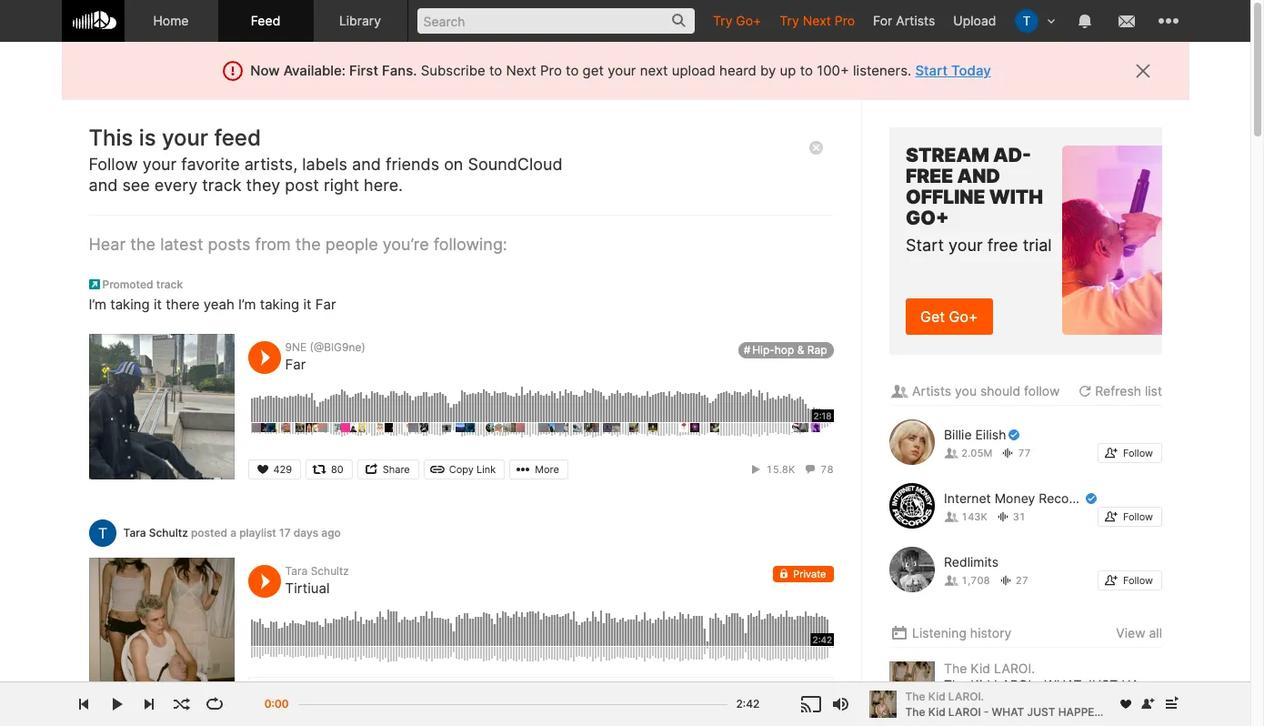 Task type: locate. For each thing, give the bounding box(es) containing it.
427 link
[[1095, 697, 1132, 710]]

1 vertical spatial pro
[[540, 62, 562, 79]]

1 horizontal spatial taking
[[260, 296, 300, 313]]

2 horizontal spatial to
[[800, 62, 813, 79]]

1 horizontal spatial laroi.
[[949, 689, 984, 703]]

free left the trial
[[987, 235, 1018, 254]]

1 vertical spatial track stats element
[[944, 694, 1162, 714]]

calendar image
[[889, 622, 908, 644]]

tara for posted
[[123, 526, 146, 539]]

internet money records's avatar element
[[889, 483, 935, 529]]

1 horizontal spatial laroi
[[949, 705, 981, 718]]

go+ right get
[[949, 308, 978, 326]]

the kid laroi - what just happened link down history
[[906, 704, 1118, 720]]

follower image
[[889, 380, 908, 402]]

yeah
[[204, 296, 235, 313]]

0 horizontal spatial just
[[497, 684, 525, 698]]

1 horizontal spatial next
[[803, 13, 832, 28]]

the
[[944, 661, 967, 676], [944, 677, 967, 693], [286, 684, 306, 698], [375, 684, 395, 698], [906, 689, 926, 703], [906, 705, 926, 718]]

get
[[583, 62, 604, 79]]

0 horizontal spatial free
[[906, 165, 953, 187]]

0 vertical spatial tara schultz link
[[123, 526, 188, 539]]

follow button for internet money records
[[1098, 507, 1162, 527]]

try up up
[[780, 13, 800, 28]]

None search field
[[408, 0, 704, 41]]

schultz left 'posted' in the left of the page
[[149, 526, 188, 539]]

this
[[89, 125, 133, 151]]

track stats element
[[749, 459, 834, 479], [944, 694, 1162, 714]]

2 horizontal spatial laroi
[[994, 677, 1032, 693]]

tara up tirtiual
[[285, 564, 308, 578]]

2 i'm from the left
[[238, 296, 256, 313]]

list
[[1145, 383, 1162, 398]]

9ne            (@big9ne) far
[[285, 340, 366, 373]]

0 vertical spatial schultz
[[149, 526, 188, 539]]

track down "favorite"
[[202, 176, 242, 195]]

what for the topmost the kid laroi. link
[[1045, 677, 1082, 693]]

2 horizontal spatial just
[[1085, 677, 1118, 693]]

artists right for
[[896, 13, 936, 28]]

1 horizontal spatial track
[[202, 176, 242, 195]]

tara inside tara schultz tirtiual
[[285, 564, 308, 578]]

143k link
[[944, 511, 987, 523]]

1 horizontal spatial tara
[[285, 564, 308, 578]]

0 horizontal spatial try
[[713, 13, 733, 28]]

try go+ link
[[704, 0, 771, 41]]

available:
[[284, 62, 346, 79]]

1 follow button from the top
[[1098, 443, 1162, 463]]

free left ad-
[[906, 165, 953, 187]]

on
[[444, 155, 463, 174]]

far inside promoted track i'm taking it there yeah i'm taking it far
[[315, 296, 336, 313]]

1 vertical spatial track
[[156, 278, 183, 291]]

1 horizontal spatial pro
[[835, 13, 855, 28]]

start left today
[[916, 62, 948, 79]]

free
[[906, 165, 953, 187], [987, 235, 1018, 254]]

by
[[761, 62, 776, 79]]

start inside stream ad- free and offline with go+ start your free trial
[[906, 235, 944, 254]]

far up 9ne            (@big9ne) link
[[315, 296, 336, 313]]

with
[[989, 185, 1043, 208]]

all
[[1149, 625, 1162, 640]]

soundcloud
[[468, 155, 563, 174]]

to left get
[[566, 62, 579, 79]]

hip-hop & rap
[[753, 343, 828, 357]]

2 try from the left
[[780, 13, 800, 28]]

there
[[166, 296, 200, 313]]

share
[[383, 463, 410, 476]]

what inside playlist: tirtiual by tara schultz group
[[462, 684, 494, 698]]

artists right follower "image" at the right
[[912, 383, 951, 399]]

0 horizontal spatial far
[[285, 356, 306, 373]]

0 vertical spatial track
[[202, 176, 242, 195]]

1 horizontal spatial i'm
[[238, 296, 256, 313]]

far element
[[89, 334, 234, 479]]

1 horizontal spatial it
[[303, 296, 312, 313]]

2 follow button from the top
[[1098, 507, 1162, 527]]

0 vertical spatial free
[[906, 165, 953, 187]]

0 vertical spatial track stats element
[[749, 459, 834, 479]]

the kid laroi. the kid laroi - what just happened for the bottommost the kid laroi. link
[[906, 689, 1118, 718]]

billie eilish link
[[944, 427, 1021, 443]]

1 vertical spatial schultz
[[311, 564, 349, 578]]

0 vertical spatial artists
[[896, 13, 936, 28]]

8,770 link
[[996, 697, 1042, 710]]

first
[[349, 62, 378, 79]]

1 vertical spatial the kid laroi. link
[[906, 689, 1109, 704]]

to right the subscribe
[[489, 62, 502, 79]]

359k right 2:42
[[800, 685, 828, 698]]

tara for tirtiual
[[285, 564, 308, 578]]

listeners.
[[853, 62, 912, 79]]

the right "hear"
[[130, 235, 156, 254]]

upload link
[[945, 0, 1006, 41]]

schultz up tirtiual link
[[311, 564, 349, 578]]

1 i'm from the left
[[89, 296, 106, 313]]

tara schultz link up tirtiual link
[[285, 564, 349, 578]]

0 horizontal spatial tara
[[123, 526, 146, 539]]

1 horizontal spatial the
[[296, 235, 321, 254]]

pro left get
[[540, 62, 562, 79]]

artists,
[[244, 155, 298, 174]]

try up heard
[[713, 13, 733, 28]]

for artists link
[[864, 0, 945, 41]]

tara left 'posted' in the left of the page
[[123, 526, 146, 539]]

1 horizontal spatial try
[[780, 13, 800, 28]]

your
[[608, 62, 636, 79], [162, 125, 208, 151], [143, 155, 177, 174], [949, 235, 983, 254]]

0 horizontal spatial i'm
[[89, 296, 106, 313]]

0 horizontal spatial track stats element
[[749, 459, 834, 479]]

laroi. left 8,770 link at right
[[949, 689, 984, 703]]

1 horizontal spatial far
[[315, 296, 336, 313]]

the kid laroi - what just happened link up 234 link
[[944, 677, 1190, 694]]

the right from at the left of the page
[[296, 235, 321, 254]]

0 horizontal spatial laroi
[[418, 684, 451, 698]]

posted
[[191, 526, 227, 539]]

this is your feed follow your favorite artists, labels and friends on soundcloud and see every track they post right here.
[[89, 125, 563, 195]]

427
[[1112, 697, 1132, 710]]

schultz for tirtiual
[[311, 564, 349, 578]]

feed link
[[219, 0, 313, 42]]

1 vertical spatial the kid laroi - what just happened link
[[906, 704, 1118, 720]]

taking up the '9ne'
[[260, 296, 300, 313]]

0 vertical spatial next
[[803, 13, 832, 28]]

3 to from the left
[[800, 62, 813, 79]]

follow button
[[1098, 443, 1162, 463], [1098, 507, 1162, 527], [1098, 570, 1162, 591]]

1 vertical spatial far
[[285, 356, 306, 373]]

go+ up heard
[[736, 13, 762, 28]]

pro
[[835, 13, 855, 28], [540, 62, 562, 79]]

the kid laroi - what just happened element
[[889, 661, 935, 707], [253, 685, 272, 703], [869, 691, 897, 718]]

refresh list
[[1095, 383, 1162, 398]]

track
[[202, 176, 242, 195], [156, 278, 183, 291]]

0 vertical spatial go+
[[736, 13, 762, 28]]

go+ for get go+
[[949, 308, 978, 326]]

1 horizontal spatial tara schultz link
[[285, 564, 349, 578]]

0 horizontal spatial tara schultz link
[[123, 526, 188, 539]]

0 horizontal spatial the
[[130, 235, 156, 254]]

artists
[[896, 13, 936, 28], [912, 383, 951, 399]]

77
[[1018, 447, 1031, 460]]

people
[[325, 235, 378, 254]]

feed
[[214, 125, 261, 151]]

playlist: tirtiual by tara schultz group
[[89, 520, 834, 726]]

go+ down "stream"
[[906, 206, 949, 229]]

0 vertical spatial follow button
[[1098, 443, 1162, 463]]

0 horizontal spatial to
[[489, 62, 502, 79]]

0 vertical spatial tara
[[123, 526, 146, 539]]

schultz
[[149, 526, 188, 539], [311, 564, 349, 578]]

every
[[155, 176, 198, 195]]

0 vertical spatial tara schultz's avatar element
[[1015, 9, 1039, 33]]

laroi. up 8,770 link at right
[[994, 661, 1035, 676]]

track stats element containing 359k
[[944, 694, 1162, 714]]

you
[[955, 383, 977, 399]]

0 horizontal spatial 359k
[[800, 685, 828, 698]]

it up the '9ne'
[[303, 296, 312, 313]]

redlimits
[[944, 554, 999, 569]]

359k inside playlist: tirtiual by tara schultz group
[[800, 685, 828, 698]]

track up there
[[156, 278, 183, 291]]

0 horizontal spatial schultz
[[149, 526, 188, 539]]

359k left 8,770 link at right
[[961, 697, 987, 710]]

1 horizontal spatial happened
[[1059, 705, 1118, 718]]

next down search "search field"
[[506, 62, 537, 79]]

laroi. for the topmost the kid laroi. link
[[994, 661, 1035, 676]]

1 vertical spatial go+
[[906, 206, 949, 229]]

the kid laroi. the kid laroi - what just happened down history
[[906, 689, 1118, 718]]

0 horizontal spatial tara schultz's avatar element
[[89, 520, 116, 547]]

1 try from the left
[[713, 13, 733, 28]]

tara schultz's avatar element
[[1015, 9, 1039, 33], [89, 520, 116, 547]]

more
[[535, 463, 559, 476]]

to right up
[[800, 62, 813, 79]]

redlimits link
[[944, 554, 1013, 571]]

friends
[[386, 155, 440, 174]]

ago
[[321, 526, 341, 539]]

1 horizontal spatial to
[[566, 62, 579, 79]]

schultz inside tara schultz tirtiual
[[311, 564, 349, 578]]

eilish
[[975, 427, 1006, 442]]

1 horizontal spatial track stats element
[[944, 694, 1162, 714]]

far down the '9ne'
[[285, 356, 306, 373]]

1 horizontal spatial just
[[1028, 705, 1056, 718]]

artists you should follow
[[912, 383, 1060, 399]]

0 vertical spatial the kid laroi. link
[[944, 661, 1035, 676]]

follow inside "this is your feed follow your favorite artists, labels and friends on soundcloud and see every track they post right here."
[[89, 155, 138, 174]]

progress bar
[[298, 695, 727, 725]]

and
[[352, 155, 381, 174], [957, 165, 1000, 187], [89, 176, 118, 195]]

rap
[[808, 343, 828, 357]]

2 horizontal spatial and
[[957, 165, 1000, 187]]

the kid laroi. the kid laroi - what just happened up 234 link
[[944, 661, 1190, 693]]

234 link
[[1050, 697, 1087, 710]]

78 link
[[804, 463, 834, 476]]

track stats element containing 15.8k
[[749, 459, 834, 479]]

2 vertical spatial go+
[[949, 308, 978, 326]]

the kid laroi. the kid laroi - what just happened
[[944, 661, 1190, 693], [906, 689, 1118, 718]]

follow for 143k
[[1123, 510, 1153, 523]]

0 horizontal spatial happened
[[528, 684, 587, 698]]

your right get
[[608, 62, 636, 79]]

1 vertical spatial free
[[987, 235, 1018, 254]]

0 vertical spatial pro
[[835, 13, 855, 28]]

your up "every"
[[143, 155, 177, 174]]

go+ inside try go+ link
[[736, 13, 762, 28]]

your down offline at the right of page
[[949, 235, 983, 254]]

go+ for try go+
[[736, 13, 762, 28]]

taking down promoted
[[110, 296, 150, 313]]

0 horizontal spatial it
[[154, 296, 162, 313]]

hear
[[89, 235, 126, 254]]

tirtiual
[[285, 580, 330, 597]]

0 vertical spatial far
[[315, 296, 336, 313]]

pro inside try next pro link
[[835, 13, 855, 28]]

the kid laroi - what just happened link for the topmost the kid laroi. link
[[944, 677, 1190, 694]]

i'm down promoted
[[89, 296, 106, 313]]

tara schultz link left 'posted' in the left of the page
[[123, 526, 188, 539]]

tara schultz link
[[123, 526, 188, 539], [285, 564, 349, 578]]

1 vertical spatial next
[[506, 62, 537, 79]]

it left there
[[154, 296, 162, 313]]

start
[[916, 62, 948, 79], [906, 235, 944, 254]]

pro left for
[[835, 13, 855, 28]]

1 vertical spatial start
[[906, 235, 944, 254]]

start down offline at the right of page
[[906, 235, 944, 254]]

far
[[315, 296, 336, 313], [285, 356, 306, 373]]

offline
[[906, 185, 985, 208]]

1 horizontal spatial 359k
[[961, 697, 987, 710]]

tirtiual element
[[89, 558, 234, 703]]

next up 100+
[[803, 13, 832, 28]]

now
[[250, 62, 280, 79]]

next inside try next pro link
[[803, 13, 832, 28]]

the kid laroi - what just happened link for the bottommost the kid laroi. link
[[906, 704, 1118, 720]]

tara schultz's avatar element inside playlist: tirtiual by tara schultz group
[[89, 520, 116, 547]]

1 vertical spatial follow button
[[1098, 507, 1162, 527]]

0:00
[[265, 697, 289, 711]]

0 horizontal spatial track
[[156, 278, 183, 291]]

9ne
[[285, 340, 307, 354]]

today
[[952, 62, 991, 79]]

1 vertical spatial tara schultz's avatar element
[[89, 520, 116, 547]]

1 horizontal spatial schultz
[[311, 564, 349, 578]]

happened inside playlist: tirtiual by tara schultz group
[[528, 684, 587, 698]]

taking
[[110, 296, 150, 313], [260, 296, 300, 313]]

0 horizontal spatial what
[[462, 684, 494, 698]]

billie eilish's avatar element
[[889, 419, 935, 465]]

laroi
[[994, 677, 1032, 693], [418, 684, 451, 698], [949, 705, 981, 718]]

copy link
[[449, 463, 496, 476]]

0 vertical spatial the kid laroi - what just happened link
[[944, 677, 1190, 694]]

i'm right yeah at the left of page
[[238, 296, 256, 313]]

0 horizontal spatial laroi.
[[329, 684, 364, 698]]

2 horizontal spatial what
[[1045, 677, 1082, 693]]

1 horizontal spatial tara schultz's avatar element
[[1015, 9, 1039, 33]]

2.05m link
[[944, 447, 992, 460]]

0 horizontal spatial taking
[[110, 296, 150, 313]]

1 horizontal spatial what
[[992, 705, 1025, 718]]

laroi. right the 1
[[329, 684, 364, 698]]

latest
[[160, 235, 203, 254]]

2 vertical spatial follow button
[[1098, 570, 1162, 591]]

0 horizontal spatial next
[[506, 62, 537, 79]]

1 vertical spatial tara
[[285, 564, 308, 578]]

2 horizontal spatial laroi.
[[994, 661, 1035, 676]]



Task type: vqa. For each thing, say whether or not it's contained in the screenshot.
top In
no



Task type: describe. For each thing, give the bounding box(es) containing it.
library link
[[313, 0, 408, 42]]

promoted
[[102, 278, 153, 291]]

and inside stream ad- free and offline with go+ start your free trial
[[957, 165, 1000, 187]]

2 horizontal spatial happened
[[1122, 677, 1190, 693]]

the kid laroi. the kid laroi - what just happened for the topmost the kid laroi. link
[[944, 661, 1190, 693]]

359k inside track stats element
[[961, 697, 987, 710]]

try next pro link
[[771, 0, 864, 41]]

link
[[477, 463, 496, 476]]

0 horizontal spatial pro
[[540, 62, 562, 79]]

0 vertical spatial start
[[916, 62, 948, 79]]

3 follow button from the top
[[1098, 570, 1162, 591]]

1 to from the left
[[489, 62, 502, 79]]

hip-hop & rap link
[[738, 342, 834, 358]]

143k
[[961, 511, 987, 523]]

1,708 link
[[944, 574, 990, 587]]

8,770
[[1013, 697, 1042, 710]]

fans.
[[382, 62, 417, 79]]

just inside playlist: tirtiual by tara schultz group
[[497, 684, 525, 698]]

get
[[920, 308, 945, 326]]

redlimits's avatar element
[[889, 547, 935, 592]]

now available: first fans. subscribe to next pro to get your next upload heard by up to 100+ listeners. start today
[[250, 62, 991, 79]]

history
[[970, 625, 1012, 641]]

what for the bottommost the kid laroi. link
[[992, 705, 1025, 718]]

billie eilish
[[944, 427, 1006, 442]]

laroi inside playlist: tirtiual by tara schultz group
[[418, 684, 451, 698]]

view
[[1116, 625, 1146, 640]]

follow for 1,708
[[1123, 574, 1153, 587]]

track inside "this is your feed follow your favorite artists, labels and friends on soundcloud and see every track they post right here."
[[202, 176, 242, 195]]

Search search field
[[417, 8, 695, 34]]

copy
[[449, 463, 474, 476]]

next up image
[[1161, 693, 1182, 715]]

hip-
[[753, 343, 775, 357]]

try go+
[[713, 13, 762, 28]]

private
[[794, 568, 827, 580]]

31
[[1013, 511, 1026, 523]]

just for the topmost the kid laroi. link
[[1085, 677, 1118, 693]]

internet
[[944, 490, 991, 506]]

2 taking from the left
[[260, 296, 300, 313]]

27
[[1016, 574, 1029, 587]]

hear the latest posts from the people you're following:
[[89, 235, 508, 254]]

try for try next pro
[[780, 13, 800, 28]]

100+
[[817, 62, 850, 79]]

trial
[[1023, 235, 1052, 254]]

429 button
[[248, 459, 301, 479]]

home
[[153, 13, 189, 28]]

upload
[[954, 13, 997, 28]]

schultz for posted
[[149, 526, 188, 539]]

copy link button
[[424, 459, 505, 479]]

tirtiual link
[[285, 580, 330, 597]]

27 link
[[998, 574, 1029, 587]]

just for the bottommost the kid laroi. link
[[1028, 705, 1056, 718]]

1
[[276, 684, 281, 698]]

2:42
[[737, 697, 760, 711]]

429
[[273, 463, 292, 476]]

laroi. inside playlist: tirtiual by tara schultz group
[[329, 684, 364, 698]]

is
[[139, 125, 156, 151]]

for
[[873, 13, 893, 28]]

laroi. for the bottommost the kid laroi. link
[[949, 689, 984, 703]]

for artists
[[873, 13, 936, 28]]

a
[[230, 526, 237, 539]]

money
[[995, 490, 1035, 506]]

should
[[980, 383, 1021, 399]]

right
[[324, 176, 359, 195]]

internet money records
[[944, 490, 1088, 506]]

follow button for billie eilish
[[1098, 443, 1162, 463]]

1,708
[[961, 574, 990, 587]]

feed
[[251, 13, 281, 28]]

listening
[[912, 625, 967, 641]]

1 vertical spatial tara schultz link
[[285, 564, 349, 578]]

follow for 2.05m
[[1123, 447, 1153, 459]]

far inside 9ne            (@big9ne) far
[[285, 356, 306, 373]]

your up "favorite"
[[162, 125, 208, 151]]

80 button
[[306, 459, 353, 479]]

1 horizontal spatial and
[[352, 155, 381, 174]]

1 horizontal spatial free
[[987, 235, 1018, 254]]

follow
[[1024, 383, 1060, 399]]

track inside promoted track i'm taking it there yeah i'm taking it far
[[156, 278, 183, 291]]

2.05m
[[961, 447, 992, 460]]

following:
[[434, 235, 508, 254]]

promoted track i'm taking it there yeah i'm taking it far
[[89, 278, 336, 313]]

2 to from the left
[[566, 62, 579, 79]]

days
[[294, 526, 319, 539]]

1 the from the left
[[130, 235, 156, 254]]

view all
[[1116, 625, 1162, 640]]

78
[[821, 463, 834, 476]]

2 it from the left
[[303, 296, 312, 313]]

up
[[780, 62, 797, 79]]

posts
[[208, 235, 251, 254]]

77 link
[[1001, 447, 1031, 460]]

post
[[285, 176, 319, 195]]

get go+
[[920, 308, 978, 326]]

try for try go+
[[713, 13, 733, 28]]

records
[[1039, 490, 1088, 506]]

billie
[[944, 427, 972, 442]]

hop
[[775, 343, 795, 357]]

31 link
[[996, 511, 1026, 523]]

you're
[[383, 235, 429, 254]]

track: far by 9ne (@<a href="/big9ne">big9ne</a>) group
[[89, 278, 834, 487]]

from
[[255, 235, 291, 254]]

80
[[331, 463, 344, 476]]

far link
[[285, 356, 306, 373]]

playlist
[[239, 526, 276, 539]]

share button
[[357, 459, 419, 479]]

stream
[[906, 144, 989, 167]]

0 horizontal spatial and
[[89, 176, 118, 195]]

heard
[[720, 62, 757, 79]]

1 it from the left
[[154, 296, 162, 313]]

1 taking from the left
[[110, 296, 150, 313]]

go+ inside stream ad- free and offline with go+ start your free trial
[[906, 206, 949, 229]]

1 the kid laroi.         - the kid laroi - what just happened
[[276, 684, 587, 698]]

2 the from the left
[[296, 235, 321, 254]]

9ne            (@big9ne) link
[[285, 340, 366, 354]]

234
[[1067, 697, 1087, 710]]

start today link
[[916, 62, 991, 79]]

your inside stream ad- free and offline with go+ start your free trial
[[949, 235, 983, 254]]

home link
[[124, 0, 219, 42]]

listening history
[[912, 625, 1012, 641]]

upload
[[672, 62, 716, 79]]

1 vertical spatial artists
[[912, 383, 951, 399]]

internet money records link
[[944, 490, 1098, 507]]



